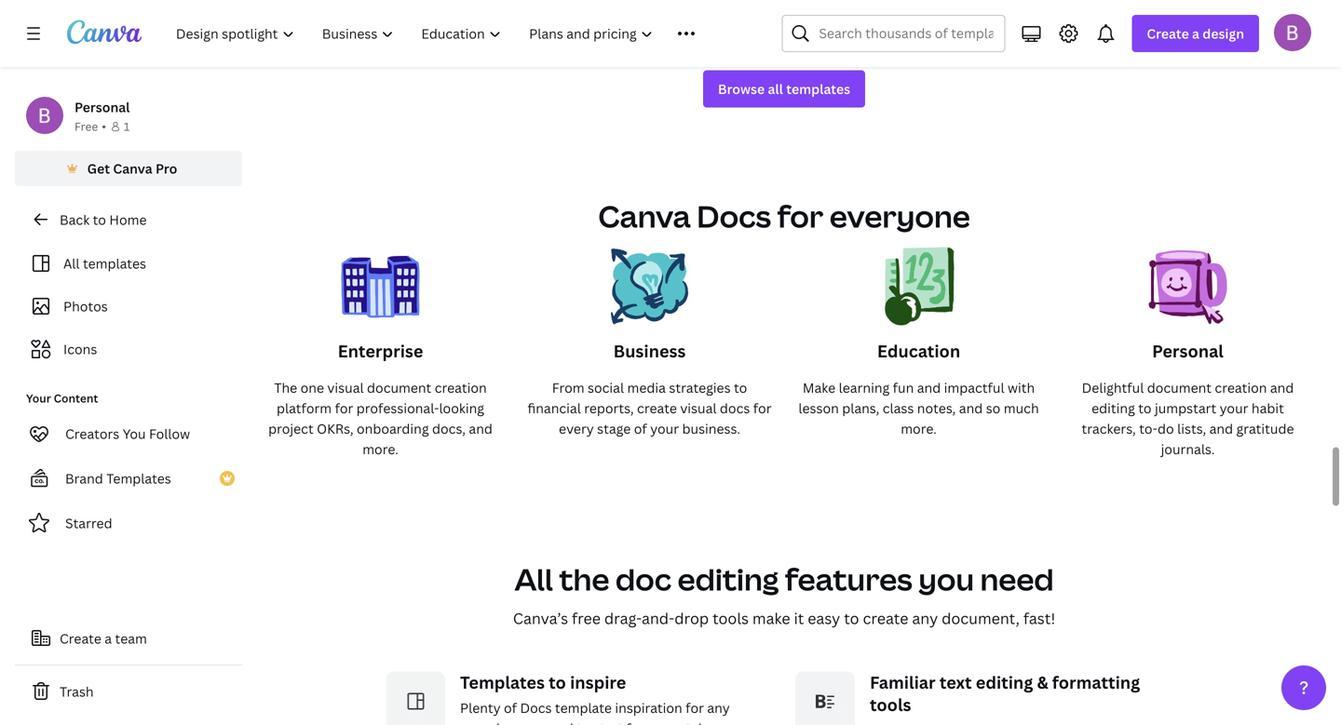 Task type: vqa. For each thing, say whether or not it's contained in the screenshot.
rightmost the templates
yes



Task type: locate. For each thing, give the bounding box(es) containing it.
every
[[559, 420, 594, 438]]

design brief doc in grey lilac black soft pastels style image
[[688, 0, 881, 25]]

1 vertical spatial a
[[105, 630, 112, 648]]

create
[[637, 400, 677, 418], [863, 609, 909, 629]]

and inside the one visual document creation platform for professional-looking project okrs, onboarding docs, and more.
[[469, 420, 493, 438]]

create for create a design
[[1147, 25, 1189, 42]]

document up professional-
[[367, 379, 432, 397]]

from social media strategies to financial reports, create visual docs for every stage of your business.
[[528, 379, 772, 438]]

1 horizontal spatial templates
[[786, 80, 851, 98]]

canva up business image
[[598, 196, 691, 237]]

editing down 'delightful'
[[1092, 400, 1135, 418]]

templates down the "you"
[[106, 470, 171, 488]]

a inside button
[[105, 630, 112, 648]]

creation up habit at the bottom right
[[1215, 379, 1267, 397]]

Search search field
[[819, 16, 993, 51]]

tools inside familiar text editing & formatting tools
[[870, 694, 911, 717]]

visual right one
[[327, 379, 364, 397]]

0 vertical spatial need
[[980, 560, 1054, 600]]

canva's
[[513, 609, 568, 629]]

a
[[1192, 25, 1200, 42], [105, 630, 112, 648]]

any up scratch.
[[707, 700, 730, 717]]

0 vertical spatial of
[[634, 420, 647, 438]]

you
[[919, 560, 974, 600]]

None search field
[[782, 15, 1005, 52]]

canva left pro
[[113, 160, 152, 177]]

1 horizontal spatial canva
[[598, 196, 691, 237]]

create inside dropdown button
[[1147, 25, 1189, 42]]

create down media
[[637, 400, 677, 418]]

1 vertical spatial templates
[[83, 255, 146, 272]]

to up docs
[[734, 379, 747, 397]]

0 horizontal spatial all
[[63, 255, 80, 272]]

creation
[[435, 379, 487, 397], [1215, 379, 1267, 397]]

1 horizontal spatial personal
[[1152, 340, 1224, 363]]

and up habit at the bottom right
[[1270, 379, 1294, 397]]

to inside all the doc editing features you need canva's free drag-and-drop tools make it easy to create any document, fast!
[[844, 609, 859, 629]]

0 vertical spatial more.
[[901, 420, 937, 438]]

your content
[[26, 391, 98, 406]]

tools right "drop"
[[713, 609, 749, 629]]

1 horizontal spatial create
[[863, 609, 909, 629]]

visual inside from social media strategies to financial reports, create visual docs for every stage of your business.
[[680, 400, 717, 418]]

editing up "drop"
[[678, 560, 779, 600]]

a for team
[[105, 630, 112, 648]]

the
[[559, 560, 610, 600]]

document,
[[942, 609, 1020, 629]]

familiar
[[870, 672, 936, 695]]

2 vertical spatial editing
[[976, 672, 1033, 695]]

editing left &
[[976, 672, 1033, 695]]

0 horizontal spatial document
[[367, 379, 432, 397]]

any down "you" at the bottom right of the page
[[912, 609, 938, 629]]

0 vertical spatial create
[[637, 400, 677, 418]]

1 vertical spatial editing
[[678, 560, 779, 600]]

1 horizontal spatial visual
[[680, 400, 717, 418]]

visual down strategies
[[680, 400, 717, 418]]

template
[[555, 700, 612, 717]]

need up fast!
[[980, 560, 1054, 600]]

0 horizontal spatial creation
[[435, 379, 487, 397]]

brand templates
[[65, 470, 171, 488]]

1 vertical spatial any
[[707, 700, 730, 717]]

need inside all the doc editing features you need canva's free drag-and-drop tools make it easy to create any document, fast!
[[980, 560, 1054, 600]]

1 vertical spatial personal
[[1152, 340, 1224, 363]]

professional-
[[357, 400, 439, 418]]

all inside all the doc editing features you need canva's free drag-and-drop tools make it easy to create any document, fast!
[[515, 560, 553, 600]]

photos link
[[26, 289, 231, 324]]

top level navigation element
[[164, 15, 737, 52], [164, 15, 737, 52]]

1 horizontal spatial create
[[1147, 25, 1189, 42]]

document up jumpstart
[[1147, 379, 1212, 397]]

templates right all
[[786, 80, 851, 98]]

1 vertical spatial docs
[[520, 700, 552, 717]]

inspire
[[570, 672, 626, 695]]

tools right 'familiar text editing & formatting tools' image
[[870, 694, 911, 717]]

0 horizontal spatial editing
[[678, 560, 779, 600]]

a left team
[[105, 630, 112, 648]]

it
[[794, 609, 804, 629]]

business
[[614, 340, 686, 363]]

1 vertical spatial create
[[60, 630, 101, 648]]

0 horizontal spatial your
[[650, 420, 679, 438]]

1 horizontal spatial creation
[[1215, 379, 1267, 397]]

2 document from the left
[[1147, 379, 1212, 397]]

your down media
[[650, 420, 679, 438]]

1 document from the left
[[367, 379, 432, 397]]

impactful
[[944, 379, 1005, 397]]

canva docs for everyone
[[598, 196, 970, 237]]

create inside button
[[60, 630, 101, 648]]

editing inside all the doc editing features you need canva's free drag-and-drop tools make it easy to create any document, fast!
[[678, 560, 779, 600]]

inspiration
[[615, 700, 683, 717]]

document inside the one visual document creation platform for professional-looking project okrs, onboarding docs, and more.
[[367, 379, 432, 397]]

need inside templates to inspire plenty of docs template inspiration for any occasion, no need to start from scratch.
[[542, 720, 574, 726]]

all inside "all templates" link
[[63, 255, 80, 272]]

need
[[980, 560, 1054, 600], [542, 720, 574, 726]]

create a team
[[60, 630, 147, 648]]

1 horizontal spatial all
[[515, 560, 553, 600]]

the one visual document creation platform for professional-looking project okrs, onboarding docs, and more.
[[268, 379, 493, 459]]

0 horizontal spatial more.
[[363, 441, 399, 459]]

all down back at left top
[[63, 255, 80, 272]]

1 horizontal spatial document
[[1147, 379, 1212, 397]]

1 vertical spatial more.
[[363, 441, 399, 459]]

of up occasion,
[[504, 700, 517, 717]]

create left design
[[1147, 25, 1189, 42]]

0 horizontal spatial a
[[105, 630, 112, 648]]

need right "no"
[[542, 720, 574, 726]]

any inside templates to inspire plenty of docs template inspiration for any occasion, no need to start from scratch.
[[707, 700, 730, 717]]

1 horizontal spatial a
[[1192, 25, 1200, 42]]

photos
[[63, 298, 108, 315]]

1 creation from the left
[[435, 379, 487, 397]]

any inside all the doc editing features you need canva's free drag-and-drop tools make it easy to create any document, fast!
[[912, 609, 938, 629]]

1 vertical spatial tools
[[870, 694, 911, 717]]

of
[[634, 420, 647, 438], [504, 700, 517, 717]]

bob builder image
[[1274, 14, 1312, 51]]

browse
[[718, 80, 765, 98]]

get
[[87, 160, 110, 177]]

more. down the notes,
[[901, 420, 937, 438]]

a inside dropdown button
[[1192, 25, 1200, 42]]

to up the to-
[[1139, 400, 1152, 418]]

for inside templates to inspire plenty of docs template inspiration for any occasion, no need to start from scratch.
[[686, 700, 704, 717]]

1 vertical spatial of
[[504, 700, 517, 717]]

occasion,
[[460, 720, 520, 726]]

0 vertical spatial editing
[[1092, 400, 1135, 418]]

starred link
[[15, 505, 242, 542]]

0 horizontal spatial canva
[[113, 160, 152, 177]]

2 horizontal spatial editing
[[1092, 400, 1135, 418]]

1 horizontal spatial tools
[[870, 694, 911, 717]]

your left habit at the bottom right
[[1220, 400, 1249, 418]]

0 horizontal spatial of
[[504, 700, 517, 717]]

learning
[[839, 379, 890, 397]]

personal up jumpstart
[[1152, 340, 1224, 363]]

1 vertical spatial your
[[650, 420, 679, 438]]

0 vertical spatial any
[[912, 609, 938, 629]]

1 horizontal spatial more.
[[901, 420, 937, 438]]

tools
[[713, 609, 749, 629], [870, 694, 911, 717]]

0 vertical spatial all
[[63, 255, 80, 272]]

of right stage
[[634, 420, 647, 438]]

templates up plenty
[[460, 672, 545, 695]]

0 horizontal spatial docs
[[520, 700, 552, 717]]

1 horizontal spatial templates
[[460, 672, 545, 695]]

0 horizontal spatial create
[[637, 400, 677, 418]]

0 vertical spatial your
[[1220, 400, 1249, 418]]

0 horizontal spatial templates
[[106, 470, 171, 488]]

pro
[[156, 160, 177, 177]]

financial
[[528, 400, 581, 418]]

0 vertical spatial create
[[1147, 25, 1189, 42]]

create down features
[[863, 609, 909, 629]]

0 horizontal spatial any
[[707, 700, 730, 717]]

all
[[768, 80, 783, 98]]

personal up •
[[75, 98, 130, 116]]

1 horizontal spatial editing
[[976, 672, 1033, 695]]

to right easy
[[844, 609, 859, 629]]

easy
[[808, 609, 840, 629]]

create
[[1147, 25, 1189, 42], [60, 630, 101, 648]]

education image
[[880, 248, 958, 341]]

much
[[1004, 400, 1039, 418]]

stage
[[597, 420, 631, 438]]

0 vertical spatial personal
[[75, 98, 130, 116]]

gratitude
[[1237, 420, 1294, 438]]

0 horizontal spatial create
[[60, 630, 101, 648]]

for
[[777, 196, 824, 237], [335, 400, 353, 418], [753, 400, 772, 418], [686, 700, 704, 717]]

and down "looking"
[[469, 420, 493, 438]]

1 horizontal spatial your
[[1220, 400, 1249, 418]]

create left team
[[60, 630, 101, 648]]

1 vertical spatial visual
[[680, 400, 717, 418]]

design
[[1203, 25, 1245, 42]]

0 vertical spatial a
[[1192, 25, 1200, 42]]

1 vertical spatial need
[[542, 720, 574, 726]]

0 horizontal spatial visual
[[327, 379, 364, 397]]

trash link
[[15, 674, 242, 711]]

social
[[588, 379, 624, 397]]

1 horizontal spatial need
[[980, 560, 1054, 600]]

browse all templates
[[718, 80, 851, 98]]

0 horizontal spatial tools
[[713, 609, 749, 629]]

templates
[[106, 470, 171, 488], [460, 672, 545, 695]]

templates up the photos link
[[83, 255, 146, 272]]

start
[[593, 720, 623, 726]]

the
[[274, 379, 297, 397]]

0 vertical spatial canva
[[113, 160, 152, 177]]

drop
[[675, 609, 709, 629]]

to up template at left
[[549, 672, 566, 695]]

1 vertical spatial create
[[863, 609, 909, 629]]

1 vertical spatial templates
[[460, 672, 545, 695]]

2 creation from the left
[[1215, 379, 1267, 397]]

0 vertical spatial templates
[[106, 470, 171, 488]]

document
[[367, 379, 432, 397], [1147, 379, 1212, 397]]

all templates
[[63, 255, 146, 272]]

to inside delightful document creation and editing to jumpstart your habit trackers, to-do lists, and gratitude journals.
[[1139, 400, 1152, 418]]

1 horizontal spatial of
[[634, 420, 647, 438]]

editing
[[1092, 400, 1135, 418], [678, 560, 779, 600], [976, 672, 1033, 695]]

and-
[[642, 609, 675, 629]]

0 vertical spatial docs
[[697, 196, 771, 237]]

all the doc editing features you need canva's free drag-and-drop tools make it easy to create any document, fast!
[[513, 560, 1056, 629]]

notes,
[[917, 400, 956, 418]]

more. down onboarding
[[363, 441, 399, 459]]

1 vertical spatial all
[[515, 560, 553, 600]]

make
[[803, 379, 836, 397]]

all up the canva's
[[515, 560, 553, 600]]

brand
[[65, 470, 103, 488]]

browse all templates link
[[703, 71, 866, 108]]

creation up "looking"
[[435, 379, 487, 397]]

0 horizontal spatial templates
[[83, 255, 146, 272]]

a left design
[[1192, 25, 1200, 42]]

plans,
[[842, 400, 880, 418]]

0 vertical spatial tools
[[713, 609, 749, 629]]

enterprise
[[338, 340, 423, 363]]

1 horizontal spatial any
[[912, 609, 938, 629]]

0 vertical spatial visual
[[327, 379, 364, 397]]

formatting
[[1052, 672, 1140, 695]]

0 vertical spatial templates
[[786, 80, 851, 98]]

so
[[986, 400, 1001, 418]]

0 horizontal spatial need
[[542, 720, 574, 726]]

personal image
[[1149, 248, 1227, 341]]



Task type: describe. For each thing, give the bounding box(es) containing it.
docs inside templates to inspire plenty of docs template inspiration for any occasion, no need to start from scratch.
[[520, 700, 552, 717]]

habit
[[1252, 400, 1284, 418]]

all for templates
[[63, 255, 80, 272]]

platform
[[277, 400, 332, 418]]

creators you follow
[[65, 425, 190, 443]]

more. inside make learning fun and impactful with lesson plans, class notes, and so much more.
[[901, 420, 937, 438]]

to down template at left
[[577, 720, 590, 726]]

trash
[[60, 683, 94, 701]]

get canva pro button
[[15, 151, 242, 186]]

for inside from social media strategies to financial reports, create visual docs for every stage of your business.
[[753, 400, 772, 418]]

lists,
[[1178, 420, 1207, 438]]

your inside delightful document creation and editing to jumpstart your habit trackers, to-do lists, and gratitude journals.
[[1220, 400, 1249, 418]]

tools inside all the doc editing features you need canva's free drag-and-drop tools make it easy to create any document, fast!
[[713, 609, 749, 629]]

editing inside delightful document creation and editing to jumpstart your habit trackers, to-do lists, and gratitude journals.
[[1092, 400, 1135, 418]]

all templates link
[[26, 246, 231, 281]]

create inside all the doc editing features you need canva's free drag-and-drop tools make it easy to create any document, fast!
[[863, 609, 909, 629]]

of inside from social media strategies to financial reports, create visual docs for every stage of your business.
[[634, 420, 647, 438]]

doc
[[616, 560, 672, 600]]

enterprise image
[[341, 248, 420, 341]]

templates inside templates to inspire plenty of docs template inspiration for any occasion, no need to start from scratch.
[[460, 672, 545, 695]]

and down impactful
[[959, 400, 983, 418]]

brand templates link
[[15, 460, 242, 497]]

back to home link
[[15, 201, 242, 238]]

plenty
[[460, 700, 501, 717]]

delightful document creation and editing to jumpstart your habit trackers, to-do lists, and gratitude journals.
[[1082, 379, 1294, 459]]

all for the
[[515, 560, 553, 600]]

&
[[1037, 672, 1049, 695]]

back to home
[[60, 211, 147, 229]]

back
[[60, 211, 90, 229]]

to right back at left top
[[93, 211, 106, 229]]

trackers,
[[1082, 420, 1136, 438]]

fun
[[893, 379, 914, 397]]

visual inside the one visual document creation platform for professional-looking project okrs, onboarding docs, and more.
[[327, 379, 364, 397]]

business.
[[682, 420, 741, 438]]

from
[[552, 379, 585, 397]]

reports,
[[584, 400, 634, 418]]

free •
[[75, 119, 106, 134]]

templates inside "link"
[[106, 470, 171, 488]]

creators you follow link
[[15, 415, 242, 453]]

scratch.
[[660, 720, 710, 726]]

looking
[[439, 400, 484, 418]]

1 vertical spatial canva
[[598, 196, 691, 237]]

from
[[626, 720, 657, 726]]

drag-
[[604, 609, 642, 629]]

one
[[301, 379, 324, 397]]

a for design
[[1192, 25, 1200, 42]]

everyone
[[830, 196, 970, 237]]

do
[[1158, 420, 1174, 438]]

editing inside familiar text editing & formatting tools
[[976, 672, 1033, 695]]

lesson
[[799, 400, 839, 418]]

create a design button
[[1132, 15, 1259, 52]]

get canva pro
[[87, 160, 177, 177]]

free
[[75, 119, 98, 134]]

make learning fun and impactful with lesson plans, class notes, and so much more.
[[799, 379, 1039, 438]]

your inside from social media strategies to financial reports, create visual docs for every stage of your business.
[[650, 420, 679, 438]]

to inside from social media strategies to financial reports, create visual docs for every stage of your business.
[[734, 379, 747, 397]]

and right lists, at the right of page
[[1210, 420, 1233, 438]]

project
[[268, 420, 314, 438]]

make
[[753, 609, 790, 629]]

journals.
[[1161, 441, 1215, 459]]

class
[[883, 400, 914, 418]]

docs,
[[432, 420, 466, 438]]

no
[[523, 720, 539, 726]]

text
[[940, 672, 972, 695]]

templates to inspire plenty of docs template inspiration for any occasion, no need to start from scratch.
[[460, 672, 730, 726]]

features
[[785, 560, 913, 600]]

team
[[115, 630, 147, 648]]

more. inside the one visual document creation platform for professional-looking project okrs, onboarding docs, and more.
[[363, 441, 399, 459]]

strategies
[[669, 379, 731, 397]]

creation inside delightful document creation and editing to jumpstart your habit trackers, to-do lists, and gratitude journals.
[[1215, 379, 1267, 397]]

create a team button
[[15, 620, 242, 658]]

1
[[124, 119, 130, 134]]

with
[[1008, 379, 1035, 397]]

of inside templates to inspire plenty of docs template inspiration for any occasion, no need to start from scratch.
[[504, 700, 517, 717]]

icons link
[[26, 332, 231, 367]]

and up the notes,
[[917, 379, 941, 397]]

docs
[[720, 400, 750, 418]]

creation inside the one visual document creation platform for professional-looking project okrs, onboarding docs, and more.
[[435, 379, 487, 397]]

familiar text editing & formatting tools image
[[796, 672, 855, 726]]

you
[[123, 425, 146, 443]]

1 horizontal spatial docs
[[697, 196, 771, 237]]

follow
[[149, 425, 190, 443]]

document inside delightful document creation and editing to jumpstart your habit trackers, to-do lists, and gratitude journals.
[[1147, 379, 1212, 397]]

okrs,
[[317, 420, 354, 438]]

create a design
[[1147, 25, 1245, 42]]

your
[[26, 391, 51, 406]]

content
[[54, 391, 98, 406]]

create for create a team
[[60, 630, 101, 648]]

0 horizontal spatial personal
[[75, 98, 130, 116]]

media
[[627, 379, 666, 397]]

templates to inspire image
[[386, 672, 445, 726]]

creators
[[65, 425, 120, 443]]

jumpstart
[[1155, 400, 1217, 418]]

business image
[[611, 248, 689, 341]]

for inside the one visual document creation platform for professional-looking project okrs, onboarding docs, and more.
[[335, 400, 353, 418]]

home
[[109, 211, 147, 229]]

canva inside button
[[113, 160, 152, 177]]

education
[[877, 340, 961, 363]]

onboarding
[[357, 420, 429, 438]]

starred
[[65, 515, 112, 532]]

create inside from social media strategies to financial reports, create visual docs for every stage of your business.
[[637, 400, 677, 418]]

fast!
[[1024, 609, 1056, 629]]

free
[[572, 609, 601, 629]]

delightful
[[1082, 379, 1144, 397]]

•
[[102, 119, 106, 134]]

to-
[[1139, 420, 1158, 438]]



